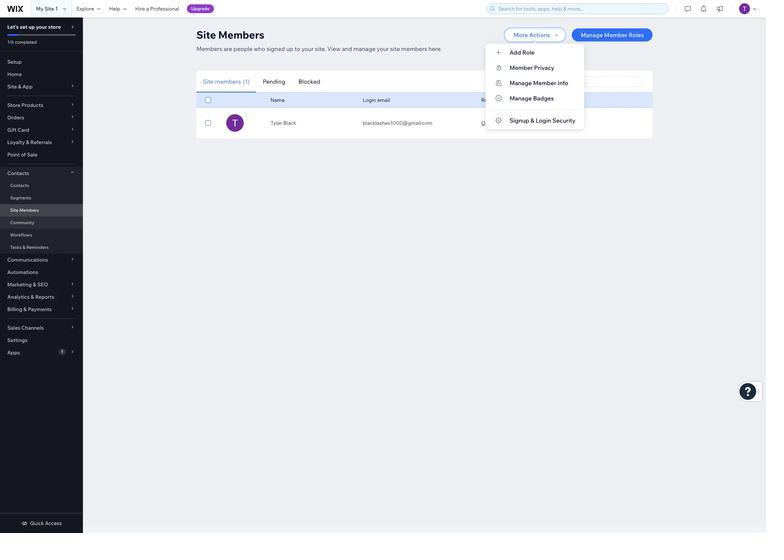 Task type: locate. For each thing, give the bounding box(es) containing it.
& left seo
[[33, 281, 36, 288]]

contacts button
[[0, 167, 83, 180]]

site members inside site members link
[[10, 208, 39, 213]]

1 inside the sidebar element
[[61, 350, 63, 354]]

and
[[342, 45, 352, 52]]

member inside button
[[605, 31, 628, 39]]

last
[[547, 97, 558, 103]]

manage inside button
[[581, 31, 604, 39]]

segments link
[[0, 192, 83, 204]]

tasks & reminders link
[[0, 241, 83, 254]]

your
[[36, 24, 47, 30], [302, 45, 314, 52], [377, 45, 389, 52]]

1 vertical spatial members
[[215, 78, 241, 85]]

0 vertical spatial roles
[[629, 31, 644, 39]]

sales channels button
[[0, 322, 83, 334]]

0 horizontal spatial roles
[[482, 97, 495, 103]]

store products button
[[0, 99, 83, 111]]

1 vertical spatial member
[[510, 64, 533, 71]]

None checkbox
[[205, 119, 211, 127]]

payments
[[28, 306, 52, 313]]

marketing & seo
[[7, 281, 48, 288]]

& left reports
[[31, 294, 34, 300]]

manage down filter button
[[510, 95, 532, 102]]

& right billing
[[23, 306, 27, 313]]

workflows
[[10, 232, 32, 238]]

email
[[378, 97, 390, 103]]

member for manage member roles
[[605, 31, 628, 39]]

0 horizontal spatial site members
[[10, 208, 39, 213]]

tyler black
[[271, 120, 297, 126]]

1 vertical spatial members
[[197, 45, 223, 52]]

up
[[29, 24, 35, 30], [287, 45, 294, 52]]

None checkbox
[[205, 96, 211, 105]]

billing & payments
[[7, 306, 52, 313]]

community link
[[0, 217, 83, 229]]

sidebar element
[[0, 17, 83, 533]]

contacts down point of sale on the left top
[[7, 170, 29, 177]]

owner
[[482, 120, 498, 126]]

members right the site at the right top of page
[[402, 45, 428, 52]]

2 vertical spatial member
[[534, 79, 557, 87]]

0 vertical spatial site members
[[197, 28, 265, 41]]

1 vertical spatial up
[[287, 45, 294, 52]]

1 vertical spatial contacts
[[10, 183, 29, 188]]

info
[[558, 79, 569, 87]]

app
[[22, 83, 33, 90]]

0 vertical spatial members
[[402, 45, 428, 52]]

& right tasks
[[23, 245, 25, 250]]

1 down settings link
[[61, 350, 63, 354]]

2 horizontal spatial member
[[605, 31, 628, 39]]

nov 14, 2023
[[547, 120, 578, 126]]

contacts inside popup button
[[7, 170, 29, 177]]

1 horizontal spatial roles
[[629, 31, 644, 39]]

& for site
[[18, 83, 21, 90]]

login left the 14,
[[536, 117, 552, 124]]

members left '(1)'
[[215, 78, 241, 85]]

name
[[271, 97, 285, 103]]

your left "store"
[[36, 24, 47, 30]]

site.
[[315, 45, 326, 52]]

member
[[605, 31, 628, 39], [510, 64, 533, 71], [534, 79, 557, 87]]

my site 1
[[36, 5, 58, 12]]

site members up community
[[10, 208, 39, 213]]

settings
[[7, 337, 27, 344]]

up left to
[[287, 45, 294, 52]]

& left app on the left top
[[18, 83, 21, 90]]

loyalty
[[7, 139, 25, 146]]

tyler black image
[[226, 114, 244, 132]]

1 vertical spatial login
[[536, 117, 552, 124]]

members are people who signed up to your site. view and manage your site members here.
[[197, 45, 442, 52]]

site
[[45, 5, 54, 12], [197, 28, 216, 41], [203, 78, 214, 85], [7, 83, 17, 90], [10, 208, 18, 213]]

& right signup on the right
[[531, 117, 535, 124]]

0 vertical spatial member
[[605, 31, 628, 39]]

signed
[[267, 45, 285, 52]]

1 vertical spatial 1
[[61, 350, 63, 354]]

are
[[224, 45, 232, 52]]

explore
[[76, 5, 94, 12]]

up right set
[[29, 24, 35, 30]]

0 vertical spatial up
[[29, 24, 35, 30]]

tyler
[[271, 120, 282, 126]]

1 horizontal spatial site members
[[197, 28, 265, 41]]

sale
[[27, 151, 37, 158]]

pending button
[[256, 70, 292, 93]]

site
[[391, 45, 400, 52]]

automations
[[7, 269, 38, 276]]

1 right my on the left top
[[55, 5, 58, 12]]

1 horizontal spatial 1
[[61, 350, 63, 354]]

let's set up your store
[[7, 24, 61, 30]]

manage member info
[[510, 79, 569, 87]]

0 horizontal spatial login
[[363, 97, 376, 103]]

0 vertical spatial 1
[[55, 5, 58, 12]]

security
[[553, 117, 576, 124]]

member for manage member info
[[534, 79, 557, 87]]

point
[[7, 151, 20, 158]]

your left the site at the right top of page
[[377, 45, 389, 52]]

login left email
[[363, 97, 376, 103]]

your right to
[[302, 45, 314, 52]]

roles
[[629, 31, 644, 39], [482, 97, 495, 103]]

store products
[[7, 102, 43, 109]]

card
[[18, 127, 29, 133]]

site members
[[197, 28, 265, 41], [10, 208, 39, 213]]

0 horizontal spatial members
[[215, 78, 241, 85]]

Search for tools, apps, help & more... field
[[496, 4, 667, 14]]

1 horizontal spatial member
[[534, 79, 557, 87]]

billing & payments button
[[0, 303, 83, 316]]

roles inside manage member roles button
[[629, 31, 644, 39]]

2 vertical spatial manage
[[510, 95, 532, 102]]

add role
[[510, 49, 535, 56]]

set
[[20, 24, 27, 30]]

signup
[[510, 117, 530, 124]]

marketing & seo button
[[0, 279, 83, 291]]

contacts
[[7, 170, 29, 177], [10, 183, 29, 188]]

seo
[[37, 281, 48, 288]]

quick access button
[[21, 520, 62, 527]]

Search... field
[[566, 76, 642, 87]]

loyalty & referrals
[[7, 139, 52, 146]]

members inside tab list
[[215, 78, 241, 85]]

0 vertical spatial manage
[[581, 31, 604, 39]]

completed
[[15, 39, 37, 45]]

manage for manage badges
[[510, 95, 532, 102]]

members up community
[[19, 208, 39, 213]]

manage down search for tools, apps, help & more... field
[[581, 31, 604, 39]]

access
[[45, 520, 62, 527]]

2 vertical spatial members
[[19, 208, 39, 213]]

& for marketing
[[33, 281, 36, 288]]

view
[[328, 45, 341, 52]]

members inside site members link
[[19, 208, 39, 213]]

setup
[[7, 59, 22, 65]]

contacts for contacts popup button
[[7, 170, 29, 177]]

to
[[295, 45, 301, 52]]

manage up manage badges
[[510, 79, 532, 87]]

1 vertical spatial manage
[[510, 79, 532, 87]]

tab list
[[197, 70, 421, 93]]

site members up are
[[197, 28, 265, 41]]

point of sale link
[[0, 149, 83, 161]]

0 vertical spatial login
[[363, 97, 376, 103]]

1 horizontal spatial members
[[402, 45, 428, 52]]

members up people
[[218, 28, 265, 41]]

0 horizontal spatial your
[[36, 24, 47, 30]]

& inside dropdown button
[[33, 281, 36, 288]]

reminders
[[26, 245, 49, 250]]

0 horizontal spatial up
[[29, 24, 35, 30]]

members left are
[[197, 45, 223, 52]]

& right loyalty
[[26, 139, 29, 146]]

more
[[514, 31, 529, 39]]

your inside the sidebar element
[[36, 24, 47, 30]]

here.
[[429, 45, 442, 52]]

& inside dropdown button
[[26, 139, 29, 146]]

0 vertical spatial contacts
[[7, 170, 29, 177]]

contacts up segments
[[10, 183, 29, 188]]

apps
[[7, 350, 20, 356]]

1 vertical spatial site members
[[10, 208, 39, 213]]

& for tasks
[[23, 245, 25, 250]]

& inside popup button
[[23, 306, 27, 313]]

login
[[363, 97, 376, 103], [536, 117, 552, 124]]

members
[[218, 28, 265, 41], [197, 45, 223, 52], [19, 208, 39, 213]]

pending
[[263, 78, 286, 85]]



Task type: vqa. For each thing, say whether or not it's contained in the screenshot.
ago related to View Request
no



Task type: describe. For each thing, give the bounding box(es) containing it.
site inside tab list
[[203, 78, 214, 85]]

channels
[[21, 325, 44, 331]]

role
[[523, 49, 535, 56]]

manage badges
[[510, 95, 554, 102]]

blacklashes1000@gmail.com
[[363, 120, 433, 126]]

analytics & reports
[[7, 294, 54, 300]]

site & app
[[7, 83, 33, 90]]

blocked
[[299, 78, 321, 85]]

automations link
[[0, 266, 83, 279]]

& for analytics
[[31, 294, 34, 300]]

more actions
[[514, 31, 551, 39]]

tasks
[[10, 245, 22, 250]]

privacy
[[535, 64, 555, 71]]

upgrade
[[191, 6, 210, 11]]

add
[[510, 49, 522, 56]]

hire
[[135, 5, 145, 12]]

site members (1)
[[203, 78, 250, 85]]

point of sale
[[7, 151, 37, 158]]

who
[[254, 45, 265, 52]]

gift
[[7, 127, 16, 133]]

tasks & reminders
[[10, 245, 49, 250]]

1 horizontal spatial up
[[287, 45, 294, 52]]

filter button
[[505, 76, 537, 87]]

gift card
[[7, 127, 29, 133]]

help button
[[105, 0, 131, 17]]

2023
[[566, 120, 578, 126]]

2 horizontal spatial your
[[377, 45, 389, 52]]

setup link
[[0, 56, 83, 68]]

my
[[36, 5, 44, 12]]

upgrade button
[[187, 4, 214, 13]]

1/6
[[7, 39, 14, 45]]

let's
[[7, 24, 19, 30]]

tab list containing site members
[[197, 70, 421, 93]]

contacts for contacts link
[[10, 183, 29, 188]]

billing
[[7, 306, 22, 313]]

workflows link
[[0, 229, 83, 241]]

of
[[21, 151, 26, 158]]

0 horizontal spatial member
[[510, 64, 533, 71]]

hire a professional
[[135, 5, 179, 12]]

manage for manage member roles
[[581, 31, 604, 39]]

sales
[[7, 325, 20, 331]]

gift card button
[[0, 124, 83, 136]]

settings link
[[0, 334, 83, 347]]

site & app button
[[0, 80, 83, 93]]

blocked button
[[292, 70, 327, 93]]

manage
[[354, 45, 376, 52]]

manage for manage member info
[[510, 79, 532, 87]]

more actions button
[[505, 28, 566, 42]]

site inside popup button
[[7, 83, 17, 90]]

(1)
[[243, 78, 250, 85]]

filter
[[519, 78, 531, 85]]

14,
[[558, 120, 565, 126]]

analytics
[[7, 294, 30, 300]]

0 vertical spatial members
[[218, 28, 265, 41]]

1 vertical spatial roles
[[482, 97, 495, 103]]

login
[[559, 97, 570, 103]]

referrals
[[30, 139, 52, 146]]

people
[[234, 45, 253, 52]]

1/6 completed
[[7, 39, 37, 45]]

login email
[[363, 97, 390, 103]]

& for loyalty
[[26, 139, 29, 146]]

analytics & reports button
[[0, 291, 83, 303]]

1 horizontal spatial login
[[536, 117, 552, 124]]

0 horizontal spatial 1
[[55, 5, 58, 12]]

quick
[[30, 520, 44, 527]]

help
[[109, 5, 120, 12]]

marketing
[[7, 281, 32, 288]]

& for billing
[[23, 306, 27, 313]]

reports
[[35, 294, 54, 300]]

site members link
[[0, 204, 83, 217]]

orders
[[7, 114, 24, 121]]

manage member roles
[[581, 31, 644, 39]]

contacts link
[[0, 180, 83, 192]]

1 horizontal spatial your
[[302, 45, 314, 52]]

sales channels
[[7, 325, 44, 331]]

black
[[284, 120, 297, 126]]

up inside the sidebar element
[[29, 24, 35, 30]]

actions
[[530, 31, 551, 39]]

& for signup
[[531, 117, 535, 124]]

community
[[10, 220, 34, 225]]

segments
[[10, 195, 31, 201]]

member privacy
[[510, 64, 555, 71]]



